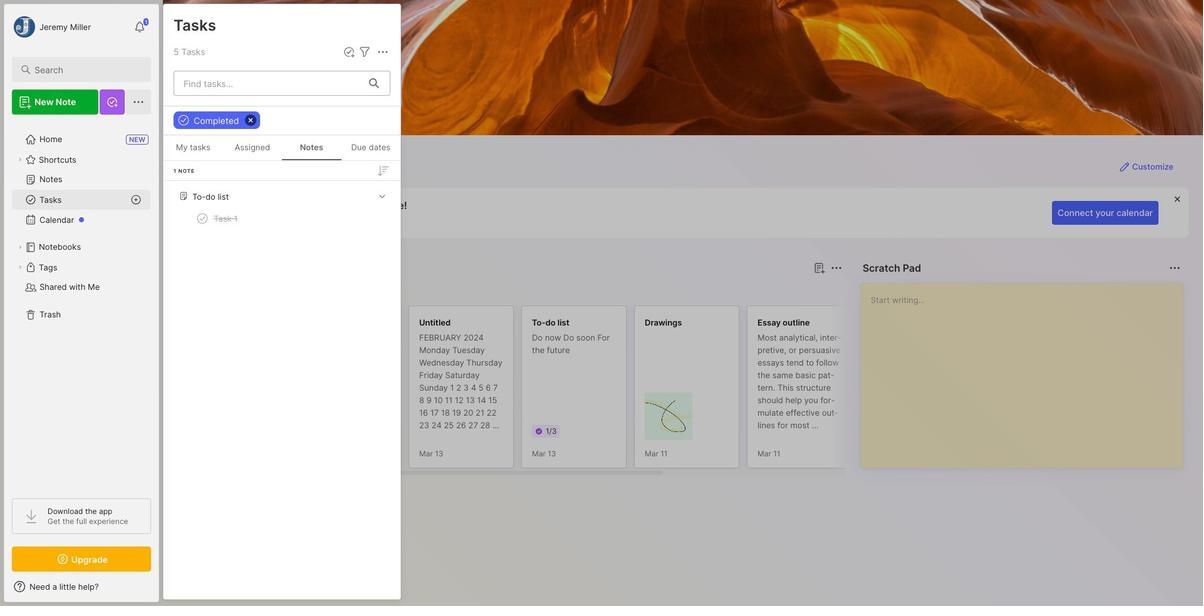 Task type: describe. For each thing, give the bounding box(es) containing it.
none search field inside main 'element'
[[34, 62, 140, 77]]

Account field
[[12, 14, 91, 39]]

Find tasks… text field
[[176, 73, 362, 94]]

More actions and view options field
[[372, 45, 391, 60]]

click to collapse image
[[158, 584, 168, 599]]

main element
[[0, 0, 163, 607]]

thumbnail image
[[645, 393, 693, 441]]

expand tags image
[[16, 264, 24, 271]]

row inside row group
[[169, 208, 396, 230]]

Filter tasks field
[[357, 45, 372, 60]]

task 1 0 cell
[[214, 213, 238, 225]]



Task type: vqa. For each thing, say whether or not it's contained in the screenshot.
Tree at the left inside Main ELEMENT
yes



Task type: locate. For each thing, give the bounding box(es) containing it.
WHAT'S NEW field
[[4, 577, 159, 598]]

collapse qa-tasks_sections_bynote_0 image
[[376, 190, 389, 203]]

filter tasks image
[[357, 45, 372, 60]]

0 vertical spatial row group
[[164, 161, 401, 241]]

tree inside main 'element'
[[4, 122, 159, 488]]

more actions and view options image
[[376, 45, 391, 60]]

new task image
[[343, 46, 355, 58]]

Search text field
[[34, 64, 140, 76]]

row
[[169, 208, 396, 230]]

1 vertical spatial row group
[[183, 306, 1086, 477]]

Start writing… text field
[[871, 284, 1183, 458]]

tab
[[186, 283, 222, 298]]

tree
[[4, 122, 159, 488]]

None search field
[[34, 62, 140, 77]]

row group
[[164, 161, 401, 241], [183, 306, 1086, 477]]

expand notebooks image
[[16, 244, 24, 251]]

Sort options field
[[376, 163, 391, 178]]



